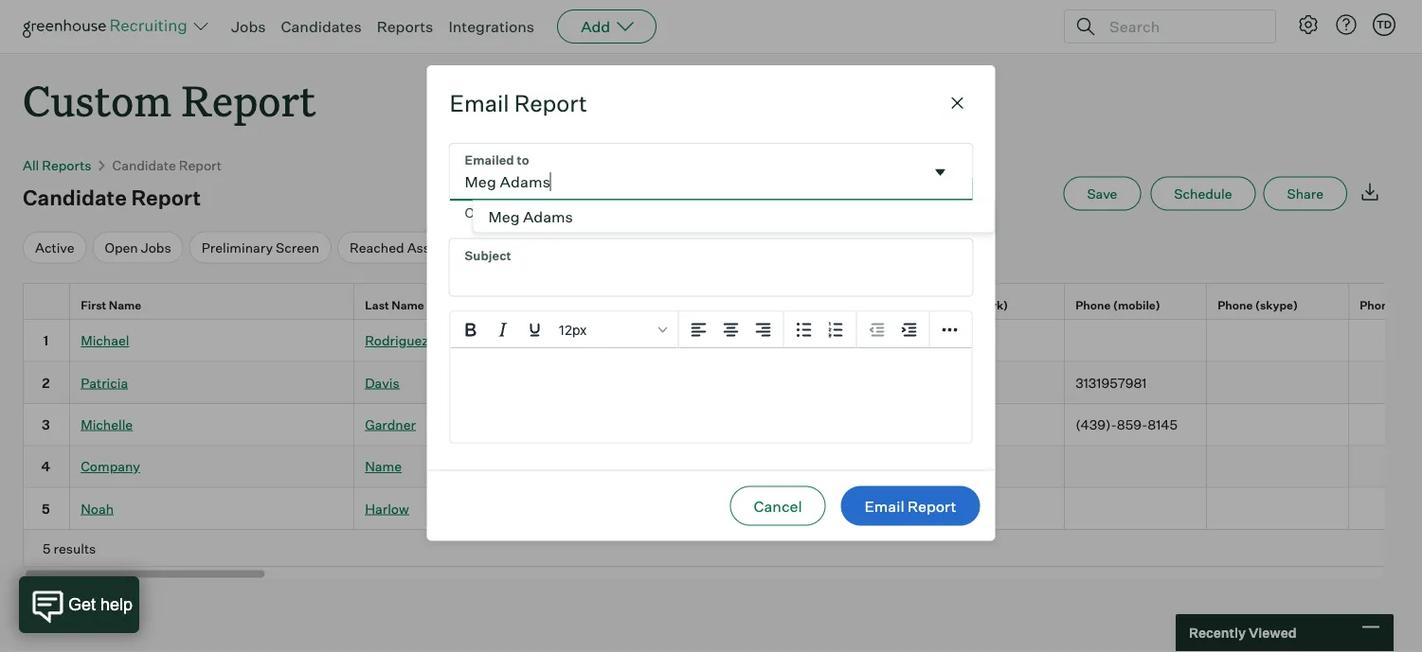 Task type: vqa. For each thing, say whether or not it's contained in the screenshot.
Details at the top
no



Task type: describe. For each thing, give the bounding box(es) containing it.
(home)
[[829, 297, 870, 312]]

noah
[[81, 500, 114, 517]]

toggle flyout image
[[931, 163, 950, 182]]

row containing 2
[[23, 362, 1422, 404]]

preliminary
[[202, 239, 273, 256]]

rodriguez
[[365, 332, 429, 349]]

viewed
[[1249, 625, 1297, 642]]

harlow link
[[365, 500, 409, 517]]

1
[[43, 332, 49, 349]]

custom report
[[23, 72, 316, 128]]

5 results
[[43, 540, 96, 557]]

report inside button
[[908, 497, 956, 516]]

active
[[35, 239, 74, 256]]

row containing first name
[[23, 283, 1422, 325]]

users
[[498, 205, 534, 221]]

1 cell
[[23, 320, 70, 362]]

screen
[[276, 239, 319, 256]]

4
[[41, 458, 50, 475]]

(mobile)
[[1113, 297, 1160, 312]]

5555
[[851, 500, 884, 517]]

2 555- from the left
[[821, 500, 851, 517]]

1 555- from the left
[[791, 500, 821, 517]]

row containing 1
[[23, 320, 1422, 362]]

custom
[[23, 72, 172, 128]]

email report inside button
[[865, 497, 956, 516]]

12px
[[558, 322, 587, 338]]

12px toolbar
[[450, 312, 679, 349]]

phone (othe
[[1360, 297, 1422, 312]]

0 horizontal spatial company
[[81, 458, 140, 475]]

1 vertical spatial candidate report
[[23, 184, 201, 210]]

reports link
[[377, 17, 433, 36]]

patricia link
[[81, 374, 128, 391]]

gardner
[[365, 416, 416, 433]]

adams
[[523, 207, 573, 226]]

last
[[365, 297, 389, 312]]

assessment
[[407, 239, 483, 256]]

phone (home)
[[791, 297, 870, 312]]

(work)
[[971, 297, 1008, 312]]

email report button
[[841, 486, 980, 526]]

michelle link
[[81, 416, 133, 433]]

research
[[507, 332, 565, 349]]

download image
[[1359, 181, 1381, 203]]

1 horizontal spatial jobs
[[231, 17, 266, 36]]

close modal icon image
[[946, 92, 969, 115]]

michelle
[[81, 416, 133, 433]]

phone for phone (home)
[[791, 297, 826, 312]]

0 vertical spatial email
[[450, 89, 509, 117]]

schedule button
[[1150, 177, 1256, 211]]

0 horizontal spatial email report
[[450, 89, 587, 117]]

Only users with the necessary permissions will see the full report field
[[450, 144, 972, 224]]

harlow
[[365, 500, 409, 517]]

will
[[746, 205, 768, 221]]

phone (work)
[[933, 297, 1008, 312]]

4 cell
[[23, 446, 70, 488]]

all reports
[[23, 157, 91, 174]]

save
[[1087, 185, 1117, 202]]

phone (skype)
[[1218, 297, 1298, 312]]

row containing 4
[[23, 446, 1422, 488]]

noah link
[[81, 500, 114, 517]]

necessary
[[593, 205, 660, 221]]

cancel
[[754, 497, 802, 516]]

report
[[846, 205, 887, 221]]

only users with the necessary permissions will see the full report
[[465, 205, 887, 221]]

meg adams option
[[473, 200, 994, 232]]

last name
[[365, 297, 424, 312]]

michael
[[81, 332, 129, 349]]

phone (mobile)
[[1075, 297, 1160, 312]]

email inside button
[[865, 497, 904, 516]]

results
[[54, 540, 96, 557]]

(439)-
[[1075, 416, 1117, 433]]

only
[[465, 205, 495, 221]]

name link
[[365, 458, 402, 475]]

all reports link
[[23, 157, 91, 174]]

2 the from the left
[[798, 205, 819, 221]]

0 vertical spatial candidate report
[[112, 157, 222, 174]]

1 vertical spatial candidate
[[23, 184, 127, 210]]

td
[[1376, 18, 1392, 31]]

davis
[[365, 374, 400, 391]]

first name
[[81, 297, 141, 312]]

2 cell
[[23, 362, 70, 404]]

2 toolbar from the left
[[784, 312, 857, 349]]

1 horizontal spatial company
[[649, 297, 702, 312]]



Task type: locate. For each thing, give the bounding box(es) containing it.
1 vertical spatial company
[[81, 458, 140, 475]]

meg adams list box
[[472, 200, 995, 233]]

greenhouse recruiting image
[[23, 15, 193, 38]]

first
[[81, 297, 106, 312]]

5 left results
[[43, 540, 51, 557]]

row
[[23, 283, 1422, 325], [23, 320, 1422, 362], [23, 362, 1422, 404], [23, 404, 1422, 446], [23, 446, 1422, 488], [23, 488, 1422, 530]]

name for first name
[[109, 297, 141, 312]]

email
[[450, 89, 509, 117], [865, 497, 904, 516]]

4 row from the top
[[23, 404, 1422, 446]]

open
[[105, 239, 138, 256]]

davis link
[[365, 374, 400, 391]]

1 vertical spatial email
[[865, 497, 904, 516]]

0 vertical spatial 5
[[42, 500, 50, 517]]

row group
[[23, 320, 1422, 530]]

5 down 4 cell
[[42, 500, 50, 517]]

2 phone from the left
[[933, 297, 969, 312]]

recently
[[1189, 625, 1246, 642]]

candidate down all reports link
[[23, 184, 127, 210]]

save button
[[1063, 177, 1141, 211]]

gardner link
[[365, 416, 416, 433]]

michael link
[[81, 332, 129, 349]]

1 horizontal spatial email
[[865, 497, 904, 516]]

research engineer
[[507, 332, 624, 349]]

3 toolbar from the left
[[857, 312, 930, 349]]

permissions
[[663, 205, 743, 221]]

5 inside cell
[[42, 500, 50, 517]]

name right first
[[109, 297, 141, 312]]

(439)-859-8145
[[1075, 416, 1178, 433]]

title
[[507, 297, 533, 312]]

2
[[42, 374, 50, 391]]

859-
[[1117, 416, 1147, 433]]

the left full at the right of the page
[[798, 205, 819, 221]]

3 phone from the left
[[1075, 297, 1111, 312]]

cancel button
[[730, 486, 826, 526]]

5 row from the top
[[23, 446, 1422, 488]]

reached assessment
[[350, 239, 483, 256]]

1 phone from the left
[[791, 297, 826, 312]]

12px button
[[551, 314, 674, 346]]

company up amazon on the bottom left
[[649, 297, 702, 312]]

row containing 3
[[23, 404, 1422, 446]]

report down candidate report link
[[131, 184, 201, 210]]

1 vertical spatial email report
[[865, 497, 956, 516]]

rodriguez link
[[365, 332, 429, 349]]

phone left '(work)'
[[933, 297, 969, 312]]

0 horizontal spatial reports
[[42, 157, 91, 174]]

phone for phone (skype)
[[1218, 297, 1253, 312]]

reached
[[350, 239, 404, 256]]

with
[[537, 205, 565, 221]]

5
[[42, 500, 50, 517], [43, 540, 51, 557]]

5 for 5
[[42, 500, 50, 517]]

3
[[42, 416, 50, 433]]

candidate report up the open
[[23, 184, 201, 210]]

6 row from the top
[[23, 488, 1422, 530]]

recently viewed
[[1189, 625, 1297, 642]]

phone left (othe
[[1360, 297, 1395, 312]]

share button
[[1263, 177, 1347, 211]]

patricia
[[81, 374, 128, 391]]

phone left the "(skype)"
[[1218, 297, 1253, 312]]

0 vertical spatial candidate
[[112, 157, 176, 174]]

share
[[1287, 185, 1323, 202]]

phone for phone (othe
[[1360, 297, 1395, 312]]

configure image
[[1297, 13, 1320, 36]]

table containing 1
[[23, 283, 1422, 567]]

phone
[[791, 297, 826, 312], [933, 297, 969, 312], [1075, 297, 1111, 312], [1218, 297, 1253, 312], [1360, 297, 1395, 312]]

preliminary screen
[[202, 239, 319, 256]]

None text field
[[465, 170, 558, 193], [450, 239, 972, 296], [465, 170, 558, 193], [450, 239, 972, 296]]

email report
[[450, 89, 587, 117], [865, 497, 956, 516]]

phone left "(mobile)" at the top right of the page
[[1075, 297, 1111, 312]]

Search text field
[[1105, 13, 1258, 40]]

engineer
[[568, 332, 624, 349]]

toolbar
[[679, 312, 784, 349], [784, 312, 857, 349], [857, 312, 930, 349]]

jobs
[[231, 17, 266, 36], [141, 239, 171, 256]]

add
[[581, 17, 610, 36]]

0 horizontal spatial jobs
[[141, 239, 171, 256]]

jobs right the open
[[141, 239, 171, 256]]

cell
[[781, 320, 923, 362], [923, 320, 1065, 362], [1065, 320, 1207, 362], [1207, 320, 1349, 362], [1349, 320, 1422, 362], [496, 362, 639, 404], [639, 362, 781, 404], [781, 362, 923, 404], [923, 362, 1065, 404], [1207, 362, 1349, 404], [1349, 362, 1422, 404], [496, 404, 639, 446], [639, 404, 781, 446], [781, 404, 923, 446], [923, 404, 1065, 446], [1207, 404, 1349, 446], [1349, 404, 1422, 446], [496, 446, 639, 488], [639, 446, 781, 488], [781, 446, 923, 488], [923, 446, 1065, 488], [1065, 446, 1207, 488], [1207, 446, 1349, 488], [1349, 446, 1422, 488], [496, 488, 639, 530], [639, 488, 781, 530], [923, 488, 1065, 530], [1065, 488, 1207, 530], [1207, 488, 1349, 530], [1349, 488, 1422, 530]]

reports right candidates link in the top left of the page
[[377, 17, 433, 36]]

company link
[[81, 458, 140, 475]]

1 vertical spatial reports
[[42, 157, 91, 174]]

candidates
[[281, 17, 362, 36]]

0 horizontal spatial the
[[568, 205, 590, 221]]

5 for 5 results
[[43, 540, 51, 557]]

4 phone from the left
[[1218, 297, 1253, 312]]

5 phone from the left
[[1360, 297, 1395, 312]]

1 row from the top
[[23, 283, 1422, 325]]

8145
[[1147, 416, 1178, 433]]

save and schedule this report to revisit it! element
[[1063, 177, 1150, 211]]

phone for phone (mobile)
[[1075, 297, 1111, 312]]

candidate
[[112, 157, 176, 174], [23, 184, 127, 210]]

report right '5555'
[[908, 497, 956, 516]]

555-
[[791, 500, 821, 517], [821, 500, 851, 517]]

name for last name
[[392, 297, 424, 312]]

td button
[[1369, 9, 1399, 40]]

(othe
[[1397, 297, 1422, 312]]

td button
[[1373, 13, 1395, 36]]

open jobs
[[105, 239, 171, 256]]

1 horizontal spatial reports
[[377, 17, 433, 36]]

3131957981
[[1075, 374, 1147, 391]]

1 horizontal spatial email report
[[865, 497, 956, 516]]

report
[[181, 72, 316, 128], [514, 89, 587, 117], [179, 157, 222, 174], [131, 184, 201, 210], [908, 497, 956, 516]]

all
[[23, 157, 39, 174]]

name right last
[[392, 297, 424, 312]]

name up harlow link
[[365, 458, 402, 475]]

report down custom report
[[179, 157, 222, 174]]

1 toolbar from the left
[[679, 312, 784, 349]]

1 vertical spatial jobs
[[141, 239, 171, 256]]

jobs link
[[231, 17, 266, 36]]

candidate report
[[112, 157, 222, 174], [23, 184, 201, 210]]

3 row from the top
[[23, 362, 1422, 404]]

candidates link
[[281, 17, 362, 36]]

555-555-5555
[[791, 500, 884, 517]]

5 cell
[[23, 488, 70, 530]]

candidate down custom report
[[112, 157, 176, 174]]

jobs left candidates link in the top left of the page
[[231, 17, 266, 36]]

reports right all
[[42, 157, 91, 174]]

phone left (home)
[[791, 297, 826, 312]]

0 vertical spatial reports
[[377, 17, 433, 36]]

555- left '5555'
[[791, 500, 821, 517]]

phone for phone (work)
[[933, 297, 969, 312]]

meg
[[488, 207, 520, 226]]

report down jobs "link"
[[181, 72, 316, 128]]

the
[[568, 205, 590, 221], [798, 205, 819, 221]]

schedule
[[1174, 185, 1232, 202]]

company
[[649, 297, 702, 312], [81, 458, 140, 475]]

12px group
[[450, 312, 972, 349]]

(skype)
[[1255, 297, 1298, 312]]

candidate report link
[[112, 157, 222, 174]]

0 vertical spatial email report
[[450, 89, 587, 117]]

0 vertical spatial jobs
[[231, 17, 266, 36]]

company down michelle link
[[81, 458, 140, 475]]

1 vertical spatial 5
[[43, 540, 51, 557]]

add button
[[557, 9, 657, 44]]

amazon
[[649, 332, 700, 349]]

3 cell
[[23, 404, 70, 446]]

0 vertical spatial company
[[649, 297, 702, 312]]

candidate report down custom report
[[112, 157, 222, 174]]

1 horizontal spatial the
[[798, 205, 819, 221]]

full
[[822, 205, 843, 221]]

integrations link
[[448, 17, 534, 36]]

None checkbox
[[501, 244, 514, 256]]

row containing 5
[[23, 488, 1422, 530]]

row group containing 1
[[23, 320, 1422, 530]]

name
[[109, 297, 141, 312], [392, 297, 424, 312], [365, 458, 402, 475]]

see
[[772, 205, 794, 221]]

meg adams
[[488, 207, 573, 226]]

1 the from the left
[[568, 205, 590, 221]]

reports
[[377, 17, 433, 36], [42, 157, 91, 174]]

the right with
[[568, 205, 590, 221]]

2 row from the top
[[23, 320, 1422, 362]]

555- right cancel
[[821, 500, 851, 517]]

0 horizontal spatial email
[[450, 89, 509, 117]]

table
[[23, 283, 1422, 567]]

report down add
[[514, 89, 587, 117]]



